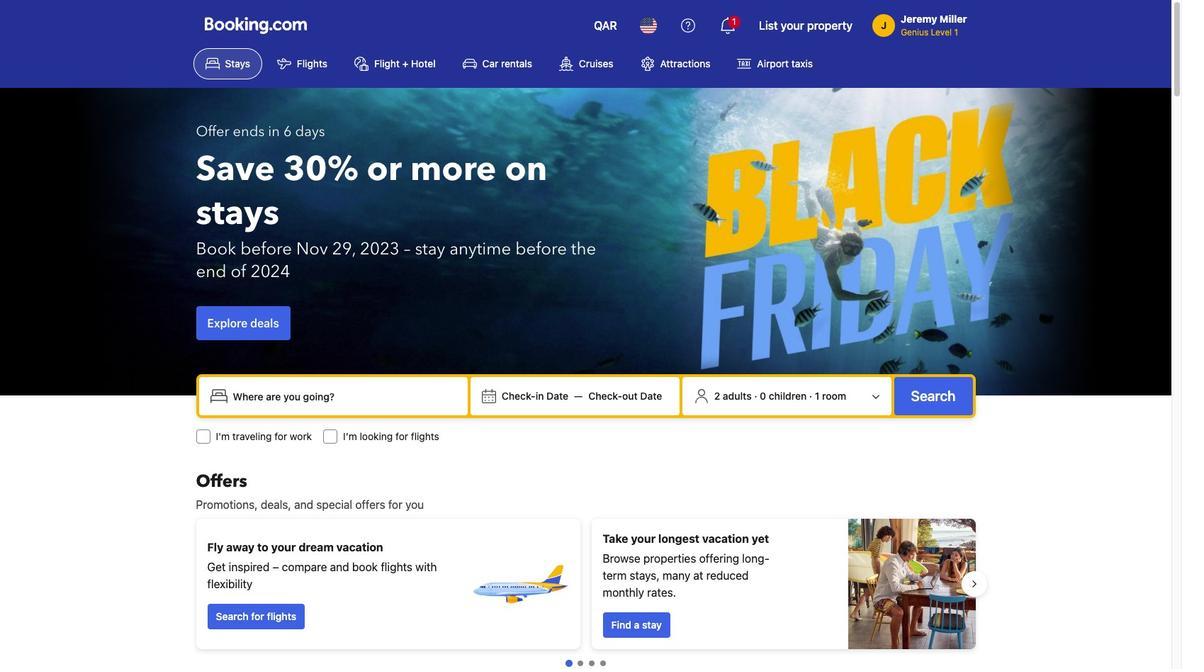 Task type: vqa. For each thing, say whether or not it's contained in the screenshot.
I'm
yes



Task type: locate. For each thing, give the bounding box(es) containing it.
1 horizontal spatial before
[[516, 238, 567, 261]]

or
[[367, 146, 402, 193]]

1 horizontal spatial and
[[330, 561, 349, 574]]

1 vertical spatial –
[[273, 561, 279, 574]]

flexibility
[[207, 578, 253, 591]]

– inside fly away to your dream vacation get inspired – compare and book flights with flexibility
[[273, 561, 279, 574]]

list your property
[[759, 19, 853, 32]]

1 horizontal spatial check-
[[589, 390, 623, 402]]

stays
[[225, 57, 250, 69]]

stays
[[196, 190, 279, 237]]

take your longest vacation yet image
[[848, 519, 976, 649]]

2024
[[251, 260, 290, 284]]

the
[[571, 238, 596, 261]]

search for search
[[911, 388, 956, 404]]

looking
[[360, 430, 393, 442]]

before down stays
[[241, 238, 292, 261]]

2 horizontal spatial your
[[781, 19, 805, 32]]

search inside button
[[911, 388, 956, 404]]

stay
[[415, 238, 445, 261], [642, 619, 662, 631]]

1 vertical spatial and
[[330, 561, 349, 574]]

with
[[416, 561, 437, 574]]

for right looking
[[396, 430, 408, 442]]

search for flights
[[216, 610, 297, 623]]

find a stay
[[612, 619, 662, 631]]

0 horizontal spatial stay
[[415, 238, 445, 261]]

0 horizontal spatial –
[[273, 561, 279, 574]]

0 horizontal spatial in
[[268, 122, 280, 141]]

0 vertical spatial in
[[268, 122, 280, 141]]

airport taxis
[[758, 57, 813, 69]]

flights left with
[[381, 561, 413, 574]]

date left the —
[[547, 390, 569, 402]]

0 horizontal spatial check-
[[502, 390, 536, 402]]

2 date from the left
[[641, 390, 663, 402]]

progress bar
[[565, 660, 606, 667]]

car rentals link
[[451, 48, 544, 79]]

ends
[[233, 122, 265, 141]]

your right take
[[631, 532, 656, 545]]

1 date from the left
[[547, 390, 569, 402]]

date
[[547, 390, 569, 402], [641, 390, 663, 402]]

0 horizontal spatial and
[[294, 498, 313, 511]]

your
[[781, 19, 805, 32], [631, 532, 656, 545], [271, 541, 296, 554]]

0 horizontal spatial ·
[[755, 390, 758, 402]]

in left the —
[[536, 390, 544, 402]]

date right out
[[641, 390, 663, 402]]

–
[[404, 238, 411, 261], [273, 561, 279, 574]]

and inside offers promotions, deals, and special offers for you
[[294, 498, 313, 511]]

cruises
[[579, 57, 614, 69]]

flights right looking
[[411, 430, 440, 442]]

days
[[295, 122, 325, 141]]

0 horizontal spatial before
[[241, 238, 292, 261]]

Where are you going? field
[[227, 384, 462, 409]]

and right deals,
[[294, 498, 313, 511]]

– right inspired
[[273, 561, 279, 574]]

before left the
[[516, 238, 567, 261]]

i'm
[[343, 430, 357, 442]]

your for longest
[[631, 532, 656, 545]]

flights
[[411, 430, 440, 442], [381, 561, 413, 574], [267, 610, 297, 623]]

stays,
[[630, 569, 660, 582]]

taxis
[[792, 57, 813, 69]]

– right 2023
[[404, 238, 411, 261]]

0 vertical spatial and
[[294, 498, 313, 511]]

· left 0
[[755, 390, 758, 402]]

1 horizontal spatial ·
[[810, 390, 813, 402]]

6
[[284, 122, 292, 141]]

check-in date button
[[496, 384, 574, 409]]

1 vertical spatial search
[[216, 610, 249, 623]]

1 horizontal spatial vacation
[[703, 532, 749, 545]]

before
[[241, 238, 292, 261], [516, 238, 567, 261]]

many
[[663, 569, 691, 582]]

your right list
[[781, 19, 805, 32]]

dream
[[299, 541, 334, 554]]

0 horizontal spatial search
[[216, 610, 249, 623]]

0 vertical spatial search
[[911, 388, 956, 404]]

i'm
[[216, 430, 230, 442]]

· right children
[[810, 390, 813, 402]]

region containing take your longest vacation yet
[[185, 513, 987, 655]]

for down the flexibility
[[251, 610, 264, 623]]

explore deals
[[207, 317, 279, 330]]

check- right the —
[[589, 390, 623, 402]]

vacation up book
[[337, 541, 383, 554]]

vacation up offering
[[703, 532, 749, 545]]

rates.
[[647, 586, 677, 599]]

car rentals
[[483, 57, 532, 69]]

flights down compare at bottom left
[[267, 610, 297, 623]]

promotions,
[[196, 498, 258, 511]]

+
[[403, 57, 409, 69]]

for left the you
[[388, 498, 403, 511]]

booking.com image
[[205, 17, 307, 34]]

2 horizontal spatial 1
[[955, 27, 959, 38]]

flight + hotel link
[[342, 48, 448, 79]]

2023
[[360, 238, 400, 261]]

vacation inside fly away to your dream vacation get inspired – compare and book flights with flexibility
[[337, 541, 383, 554]]

1 left list
[[732, 16, 736, 27]]

1 horizontal spatial stay
[[642, 619, 662, 631]]

stay right a
[[642, 619, 662, 631]]

check-
[[502, 390, 536, 402], [589, 390, 623, 402]]

airport taxis link
[[726, 48, 825, 79]]

in left 6
[[268, 122, 280, 141]]

1 · from the left
[[755, 390, 758, 402]]

traveling
[[232, 430, 272, 442]]

out
[[623, 390, 638, 402]]

1 horizontal spatial your
[[631, 532, 656, 545]]

search
[[911, 388, 956, 404], [216, 610, 249, 623]]

2 before from the left
[[516, 238, 567, 261]]

deals,
[[261, 498, 291, 511]]

1 down 'miller' on the right of the page
[[955, 27, 959, 38]]

nov
[[296, 238, 328, 261]]

yet
[[752, 532, 769, 545]]

and left book
[[330, 561, 349, 574]]

0
[[760, 390, 767, 402]]

children
[[769, 390, 807, 402]]

region
[[185, 513, 987, 655]]

in
[[268, 122, 280, 141], [536, 390, 544, 402]]

0 horizontal spatial 1
[[732, 16, 736, 27]]

search button
[[894, 377, 973, 415]]

at
[[694, 569, 704, 582]]

your inside take your longest vacation yet browse properties offering long- term stays, many at reduced monthly rates.
[[631, 532, 656, 545]]

check- left the —
[[502, 390, 536, 402]]

your for property
[[781, 19, 805, 32]]

1 horizontal spatial search
[[911, 388, 956, 404]]

your right to
[[271, 541, 296, 554]]

flights
[[297, 57, 328, 69]]

1 vertical spatial stay
[[642, 619, 662, 631]]

0 horizontal spatial vacation
[[337, 541, 383, 554]]

1 horizontal spatial –
[[404, 238, 411, 261]]

property
[[807, 19, 853, 32]]

browse
[[603, 552, 641, 565]]

stay right 2023
[[415, 238, 445, 261]]

1 horizontal spatial in
[[536, 390, 544, 402]]

rentals
[[501, 57, 532, 69]]

0 vertical spatial –
[[404, 238, 411, 261]]

search inside region
[[216, 610, 249, 623]]

0 vertical spatial stay
[[415, 238, 445, 261]]

of
[[231, 260, 247, 284]]

work
[[290, 430, 312, 442]]

0 horizontal spatial your
[[271, 541, 296, 554]]

1 left room
[[815, 390, 820, 402]]

29,
[[332, 238, 356, 261]]

genius
[[901, 27, 929, 38]]

—
[[574, 390, 583, 402]]

·
[[755, 390, 758, 402], [810, 390, 813, 402]]

1 horizontal spatial 1
[[815, 390, 820, 402]]

1 vertical spatial flights
[[381, 561, 413, 574]]

0 horizontal spatial date
[[547, 390, 569, 402]]

reduced
[[707, 569, 749, 582]]

for
[[275, 430, 287, 442], [396, 430, 408, 442], [388, 498, 403, 511], [251, 610, 264, 623]]

hotel
[[411, 57, 436, 69]]

1 horizontal spatial date
[[641, 390, 663, 402]]



Task type: describe. For each thing, give the bounding box(es) containing it.
find
[[612, 619, 632, 631]]

in inside offer ends in 6 days save 30% or more on stays book before nov 29, 2023 – stay anytime before the end of 2024
[[268, 122, 280, 141]]

your account menu jeremy miller genius level 1 element
[[873, 6, 973, 39]]

jeremy
[[901, 13, 938, 25]]

2
[[714, 390, 721, 402]]

fly away to your dream vacation image
[[470, 535, 569, 634]]

and inside fly away to your dream vacation get inspired – compare and book flights with flexibility
[[330, 561, 349, 574]]

2 adults · 0 children · 1 room button
[[688, 383, 886, 410]]

find a stay link
[[603, 613, 671, 638]]

your inside fly away to your dream vacation get inspired – compare and book flights with flexibility
[[271, 541, 296, 554]]

monthly
[[603, 586, 645, 599]]

airport
[[758, 57, 789, 69]]

i'm traveling for work
[[216, 430, 312, 442]]

check-out date button
[[583, 384, 668, 409]]

1 before from the left
[[241, 238, 292, 261]]

search for flights link
[[207, 604, 305, 630]]

flights inside fly away to your dream vacation get inspired – compare and book flights with flexibility
[[381, 561, 413, 574]]

offer ends in 6 days save 30% or more on stays book before nov 29, 2023 – stay anytime before the end of 2024
[[196, 122, 596, 284]]

offers
[[355, 498, 385, 511]]

flight
[[374, 57, 400, 69]]

2 vertical spatial flights
[[267, 610, 297, 623]]

cruises link
[[547, 48, 626, 79]]

2 · from the left
[[810, 390, 813, 402]]

1 vertical spatial in
[[536, 390, 544, 402]]

offers promotions, deals, and special offers for you
[[196, 470, 424, 511]]

properties
[[644, 552, 697, 565]]

car
[[483, 57, 499, 69]]

flights link
[[265, 48, 340, 79]]

compare
[[282, 561, 327, 574]]

explore
[[207, 317, 248, 330]]

save
[[196, 146, 275, 193]]

1 inside dropdown button
[[732, 16, 736, 27]]

30%
[[284, 146, 358, 193]]

fly
[[207, 541, 224, 554]]

you
[[406, 498, 424, 511]]

i'm looking for flights
[[343, 430, 440, 442]]

adults
[[723, 390, 752, 402]]

to
[[257, 541, 269, 554]]

fly away to your dream vacation get inspired – compare and book flights with flexibility
[[207, 541, 437, 591]]

qar button
[[586, 9, 626, 43]]

2 check- from the left
[[589, 390, 623, 402]]

offers
[[196, 470, 247, 493]]

1 check- from the left
[[502, 390, 536, 402]]

stay inside offer ends in 6 days save 30% or more on stays book before nov 29, 2023 – stay anytime before the end of 2024
[[415, 238, 445, 261]]

attractions link
[[629, 48, 723, 79]]

search for search for flights
[[216, 610, 249, 623]]

– inside offer ends in 6 days save 30% or more on stays book before nov 29, 2023 – stay anytime before the end of 2024
[[404, 238, 411, 261]]

deals
[[250, 317, 279, 330]]

1 button
[[711, 9, 745, 43]]

list
[[759, 19, 778, 32]]

term
[[603, 569, 627, 582]]

away
[[226, 541, 255, 554]]

get
[[207, 561, 226, 574]]

check-in date — check-out date
[[502, 390, 663, 402]]

special
[[316, 498, 353, 511]]

stay inside region
[[642, 619, 662, 631]]

j
[[881, 19, 887, 31]]

0 vertical spatial flights
[[411, 430, 440, 442]]

longest
[[659, 532, 700, 545]]

on
[[505, 146, 548, 193]]

qar
[[594, 19, 617, 32]]

more
[[410, 146, 497, 193]]

for inside region
[[251, 610, 264, 623]]

a
[[634, 619, 640, 631]]

vacation inside take your longest vacation yet browse properties offering long- term stays, many at reduced monthly rates.
[[703, 532, 749, 545]]

list your property link
[[751, 9, 862, 43]]

stays link
[[193, 48, 262, 79]]

explore deals link
[[196, 306, 291, 340]]

offer
[[196, 122, 229, 141]]

flight + hotel
[[374, 57, 436, 69]]

anytime
[[450, 238, 511, 261]]

attractions
[[660, 57, 711, 69]]

offering
[[700, 552, 740, 565]]

jeremy miller genius level 1
[[901, 13, 967, 38]]

take your longest vacation yet browse properties offering long- term stays, many at reduced monthly rates.
[[603, 532, 770, 599]]

for inside offers promotions, deals, and special offers for you
[[388, 498, 403, 511]]

miller
[[940, 13, 967, 25]]

1 inside button
[[815, 390, 820, 402]]

end
[[196, 260, 227, 284]]

for left work
[[275, 430, 287, 442]]

1 inside the jeremy miller genius level 1
[[955, 27, 959, 38]]

take
[[603, 532, 629, 545]]

level
[[931, 27, 952, 38]]

room
[[823, 390, 847, 402]]

long-
[[743, 552, 770, 565]]



